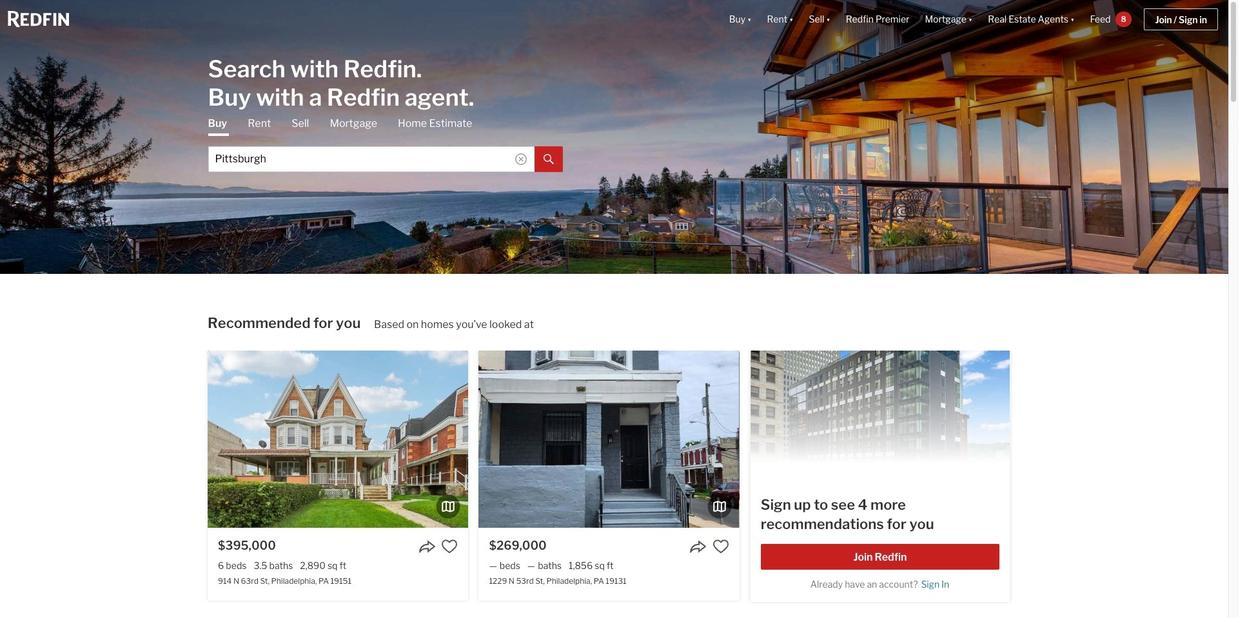 Task type: describe. For each thing, give the bounding box(es) containing it.
1 photo of 1229 n 53rd st, philadelphia, pa 19131 image from the left
[[218, 351, 479, 528]]

1 photo of 914 n 63rd st, philadelphia, pa 19151 image from the left
[[0, 351, 208, 528]]

submit search image
[[544, 154, 554, 165]]

favorite button checkbox for third photo of 1229 n 53rd st, philadelphia, pa 19131 from left
[[713, 539, 730, 555]]

favorite button image
[[713, 539, 730, 555]]

search input image
[[515, 153, 527, 165]]

City, Address, School, Agent, ZIP search field
[[208, 146, 535, 172]]



Task type: locate. For each thing, give the bounding box(es) containing it.
favorite button image
[[442, 539, 458, 555]]

3 photo of 1229 n 53rd st, philadelphia, pa 19131 image from the left
[[740, 351, 1001, 528]]

favorite button checkbox
[[442, 539, 458, 555], [713, 539, 730, 555]]

photo of 914 n 63rd st, philadelphia, pa 19151 image
[[0, 351, 208, 528], [208, 351, 469, 528], [469, 351, 729, 528]]

1 favorite button checkbox from the left
[[442, 539, 458, 555]]

3 photo of 914 n 63rd st, philadelphia, pa 19151 image from the left
[[469, 351, 729, 528]]

2 photo of 1229 n 53rd st, philadelphia, pa 19131 image from the left
[[479, 351, 740, 528]]

photo of 350 oliver ave #907, downtown pgh, pa 15222 image
[[751, 350, 1011, 542]]

tab list
[[208, 116, 563, 172]]

0 horizontal spatial favorite button checkbox
[[442, 539, 458, 555]]

2 favorite button checkbox from the left
[[713, 539, 730, 555]]

1 horizontal spatial favorite button checkbox
[[713, 539, 730, 555]]

2 photo of 914 n 63rd st, philadelphia, pa 19151 image from the left
[[208, 351, 469, 528]]

favorite button checkbox for 3rd photo of 914 n 63rd st, philadelphia, pa 19151 from the left
[[442, 539, 458, 555]]

photo of 1229 n 53rd st, philadelphia, pa 19131 image
[[218, 351, 479, 528], [479, 351, 740, 528], [740, 351, 1001, 528]]



Task type: vqa. For each thing, say whether or not it's contained in the screenshot.
or
no



